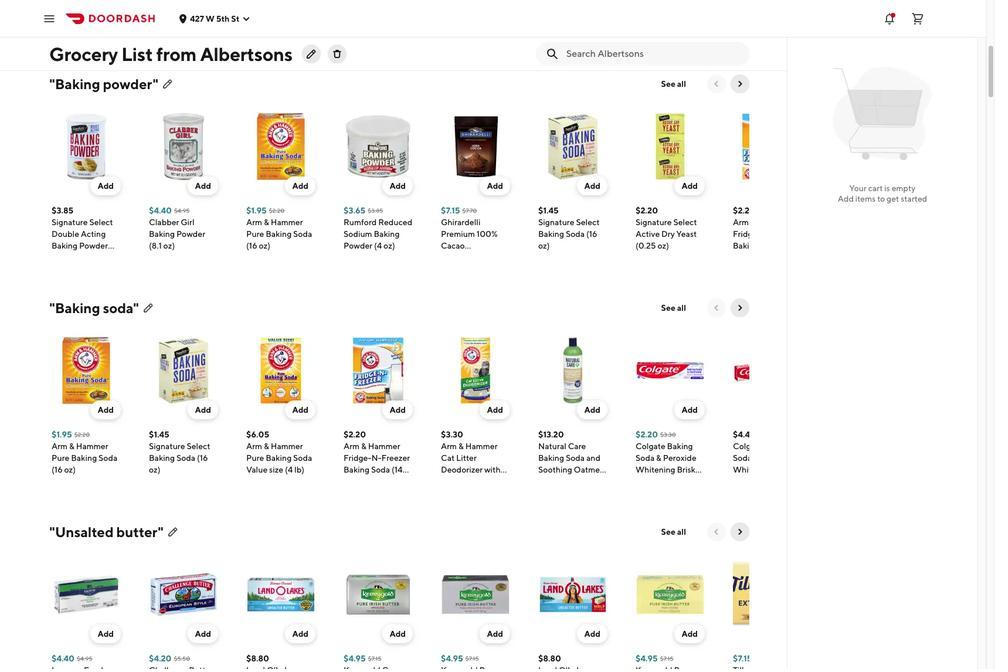 Task type: vqa. For each thing, say whether or not it's contained in the screenshot.
supplements
no



Task type: describe. For each thing, give the bounding box(es) containing it.
$3.65
[[344, 206, 366, 215]]

baking inside $7.15 $7.70 ghirardelli premium 100% cacao unsweetened baking powder (8 oz)
[[441, 265, 467, 274]]

arm inside $6.05 arm & hammer pure baking soda value size (4 lb)
[[246, 442, 262, 451]]

rumford
[[344, 218, 377, 227]]

unbleached inside o organics organic unbleached all purpose flour (5 lb)
[[636, 17, 682, 26]]

0 vertical spatial freezer
[[771, 229, 800, 239]]

1 horizontal spatial $2.20 arm & hammer fridge-n-freezer baking soda (14 oz)
[[733, 206, 800, 262]]

peroxide inside $2.20 $3.30 colgate baking soda & peroxide whitening brisk mint toothpaste (4 oz)
[[663, 453, 697, 463]]

empty
[[892, 184, 916, 193]]

(32
[[106, 17, 118, 26]]

butter"
[[116, 524, 164, 540]]

signature select pre-sifted all purpose flour (32 oz)
[[52, 0, 118, 38]]

lb) inside king arthur baking company organic artisan all purpose flour (2 lb)
[[255, 40, 265, 50]]

add for "colgate baking soda & peroxide whitening brisk mint toothpaste (4 oz)" image
[[682, 405, 698, 415]]

premium
[[441, 229, 475, 239]]

flour inside king arthur baking company unbleached all- purpose flour (5 lb)
[[474, 29, 494, 38]]

all inside king arthur baking company organic artisan all purpose flour (2 lb)
[[246, 29, 257, 38]]

peroxide inside $4.40 colgate baking soda & peroxide whitening toothpaste brisk mint (6 oz)
[[761, 453, 794, 463]]

soda"
[[103, 300, 139, 316]]

land o'lakes unsalted butter sticks (4 ct) image
[[246, 560, 316, 629]]

gold medal all purpose flour (2 lb)
[[149, 0, 211, 26]]

grocery
[[49, 43, 118, 65]]

& inside $4.40 colgate baking soda & peroxide whitening toothpaste brisk mint (6 oz)
[[754, 453, 759, 463]]

signature select double acting baking powder (8.1 oz) image
[[52, 112, 121, 181]]

organic inside o organics organic unbleached all purpose flour (5 lb)
[[636, 5, 666, 15]]

add for ghirardelli premium 100% cacao unsweetened baking powder (8 oz) image
[[487, 181, 503, 191]]

0 horizontal spatial arm & hammer fridge-n-freezer baking soda (14 oz) image
[[344, 336, 413, 405]]

ghirardelli
[[441, 218, 481, 227]]

$7.15 for kerrygold grass-fed pure irish unsalted butter (8 oz) image
[[368, 655, 382, 662]]

oz) inside $2.20 $3.30 colgate baking soda & peroxide whitening brisk mint toothpaste (4 oz)
[[645, 489, 657, 498]]

100%
[[477, 229, 498, 239]]

next image for "baking soda"
[[736, 303, 745, 313]]

purpose inside signature select pre-sifted all purpose flour (32 oz)
[[52, 17, 83, 26]]

unbleached inside king arthur baking company unbleached all- purpose flour (5 lb)
[[441, 17, 487, 26]]

soothing
[[538, 465, 572, 475]]

(2 inside gold medal all purpose flour (2 lb)
[[203, 5, 211, 15]]

deodorizer
[[441, 465, 483, 475]]

clabber girl baking powder (8.1 oz) image
[[149, 112, 218, 181]]

organic inside king arthur baking company organic artisan all purpose flour (2 lb)
[[246, 17, 276, 26]]

king arthur baking company organic artisan all purpose flour (2 lb)
[[246, 0, 311, 50]]

baking inside king arthur baking company unbleached all- purpose flour (5 lb)
[[441, 5, 467, 15]]

$2.20 signature select active dry yeast (0.25 oz)
[[636, 206, 697, 250]]

o organics organic unbleached all purpose flour (5 lb)
[[636, 0, 698, 50]]

select inside "$2.20 signature select active dry yeast (0.25 oz)"
[[674, 218, 697, 227]]

started
[[901, 194, 928, 204]]

ghirardelli premium 100% cacao unsweetened baking powder (8 oz) image
[[441, 112, 510, 181]]

$1.95 for rightmost arm & hammer pure baking soda (16 oz) image
[[246, 206, 267, 215]]

427
[[190, 14, 204, 23]]

see for "baking powder"
[[661, 79, 676, 89]]

add for arm & hammer pure baking soda value size (4 lb) image
[[292, 405, 309, 415]]

previous image for soda"
[[712, 303, 721, 313]]

1 vertical spatial n-
[[372, 453, 382, 463]]

$13.20
[[538, 430, 564, 439]]

reduced
[[378, 218, 412, 227]]

$3.30 inside $3.30 arm & hammer cat litter deodorizer with baking soda (20 oz)
[[441, 430, 463, 439]]

$8.80 for land o'lakes unsalted butter sticks (4 ct) image
[[246, 654, 269, 663]]

scent
[[562, 489, 584, 498]]

$4.95 for kerrygold pure irish unsalted butter (8 oz) image
[[441, 654, 463, 663]]

"baking for "baking powder"
[[49, 76, 100, 92]]

add for signature select double acting baking powder (8.1 oz) image
[[98, 181, 114, 191]]

king for king arthur baking company unbleached all- purpose flour (5 lb)
[[441, 0, 458, 3]]

next image
[[736, 527, 745, 537]]

$4.95 for kerrygold pure irish two unsalted butter sticks (8 oz) image
[[636, 654, 658, 663]]

see all for "baking soda"
[[661, 303, 686, 313]]

cat
[[441, 453, 455, 463]]

items
[[856, 194, 876, 204]]

$1.45 signature select baking soda (16 oz) for rightmost signature select baking soda (16 oz) image
[[538, 206, 600, 250]]

purpose inside gold medal all purpose flour (2 lb)
[[149, 5, 180, 15]]

add for land o'lakes unsalted butter sticks (4 ct) image
[[292, 629, 309, 639]]

artisan
[[278, 17, 305, 26]]

oatmeal
[[574, 465, 607, 475]]

baking inside $3.65 $3.85 rumford reduced sodium baking powder (4 oz)
[[374, 229, 400, 239]]

oz) inside $3.65 $3.85 rumford reduced sodium baking powder (4 oz)
[[384, 241, 395, 250]]

$4.40 $4.95
[[52, 654, 92, 663]]

(6
[[752, 489, 760, 498]]

"unsalted
[[49, 524, 114, 540]]

$1.95 $2.20 arm & hammer pure baking soda (16 oz) for rightmost arm & hammer pure baking soda (16 oz) image
[[246, 206, 312, 250]]

organics
[[645, 0, 678, 3]]

notification bell image
[[883, 11, 897, 26]]

clabber
[[149, 218, 179, 227]]

$4.40 for $4.40 $4.95
[[52, 654, 74, 663]]

select inside $3.85 signature select double acting baking powder (8.1 oz)
[[89, 218, 113, 227]]

see all button for "baking soda"
[[654, 299, 693, 317]]

king arthur baking company unbleached all- purpose flour (5 lb)
[[441, 0, 505, 50]]

king for king arthur baking company organic artisan all purpose flour (2 lb)
[[246, 0, 264, 3]]

(0.25
[[636, 241, 656, 250]]

yeast
[[677, 229, 697, 239]]

$3.85 inside $3.85 signature select double acting baking powder (8.1 oz)
[[52, 206, 73, 215]]

st
[[231, 14, 240, 23]]

baking inside king arthur baking company organic artisan all purpose flour (2 lb)
[[246, 5, 272, 15]]

0 vertical spatial update list image
[[307, 49, 316, 59]]

$4.40 for $4.40 colgate baking soda & peroxide whitening toothpaste brisk mint (6 oz)
[[733, 430, 756, 439]]

(5 inside o organics organic unbleached all purpose flour (5 lb)
[[690, 29, 698, 38]]

mint for toothpaste
[[733, 489, 751, 498]]

1 horizontal spatial fridge-
[[733, 229, 761, 239]]

add for arm & hammer cat litter deodorizer with baking soda (20 oz) image
[[487, 405, 503, 415]]

care
[[568, 442, 586, 451]]

rumford reduced sodium baking powder (4 oz) image
[[344, 112, 413, 181]]

$3.85 signature select double acting baking powder (8.1 oz)
[[52, 206, 113, 262]]

update list image
[[144, 303, 153, 313]]

land o'lakes butter unsalted (1 lb) image
[[538, 560, 608, 629]]

with
[[484, 465, 501, 475]]

0 horizontal spatial signature select baking soda (16 oz) image
[[149, 336, 218, 405]]

gold
[[149, 0, 168, 3]]

unsweetened
[[441, 253, 493, 262]]

previous image for butter"
[[712, 527, 721, 537]]

mint for whitening
[[636, 477, 653, 486]]

"baking powder"
[[49, 76, 158, 92]]

1 horizontal spatial $1.45
[[538, 206, 559, 215]]

0 vertical spatial (14
[[781, 241, 792, 250]]

oz) inside $3.85 signature select double acting baking powder (8.1 oz)
[[66, 253, 78, 262]]

$7.15 $7.70 ghirardelli premium 100% cacao unsweetened baking powder (8 oz)
[[441, 206, 507, 286]]

active
[[636, 229, 660, 239]]

(8.1 inside the $4.40 $4.95 clabber girl baking powder (8.1 oz)
[[149, 241, 162, 250]]

powder inside $7.15 $7.70 ghirardelli premium 100% cacao unsweetened baking powder (8 oz)
[[469, 265, 497, 274]]

$2.20 $3.30 colgate baking soda & peroxide whitening brisk mint toothpaste (4 oz)
[[636, 430, 697, 498]]

all for powder"
[[677, 79, 686, 89]]

powder inside $3.85 signature select double acting baking powder (8.1 oz)
[[79, 241, 108, 250]]

lb) inside king arthur baking company unbleached all- purpose flour (5 lb)
[[441, 40, 451, 50]]

litter
[[456, 453, 477, 463]]

all for soda"
[[677, 303, 686, 313]]

add for challenge butter unsalted european style (8 oz) image
[[195, 629, 211, 639]]

$4.95 for kerrygold grass-fed pure irish unsalted butter (8 oz) image
[[344, 654, 366, 663]]

baking inside $4.40 colgate baking soda & peroxide whitening toothpaste brisk mint (6 oz)
[[765, 442, 790, 451]]

add for signature select active dry yeast (0.25 oz) image in the top of the page
[[682, 181, 698, 191]]

1 vertical spatial $1.45
[[149, 430, 169, 439]]

powder inside $3.65 $3.85 rumford reduced sodium baking powder (4 oz)
[[344, 241, 373, 250]]

signature for signature select double acting baking powder (8.1 oz) image
[[52, 218, 88, 227]]

from
[[156, 43, 197, 65]]

$7.15 inside $7.15 $7.70 ghirardelli premium 100% cacao unsweetened baking powder (8 oz)
[[441, 206, 460, 215]]

company for artisan
[[274, 5, 310, 15]]

soda inside $13.20 natural care baking soda and soothing oatmeal dog shampoo clean scent (20 oz)
[[566, 453, 585, 463]]

cacao
[[441, 241, 465, 250]]

$4.95 $7.15 for kerrygold pure irish unsalted butter (8 oz) image
[[441, 654, 479, 663]]

$6.05 arm & hammer pure baking soda value size (4 lb)
[[246, 430, 312, 475]]

add for rumford reduced sodium baking powder (4 oz) image
[[390, 181, 406, 191]]

$4.40 for $4.40 $4.95 clabber girl baking powder (8.1 oz)
[[149, 206, 172, 215]]

$7.15 for kerrygold pure irish two unsalted butter sticks (8 oz) image
[[660, 655, 674, 662]]

oz) inside $13.20 natural care baking soda and soothing oatmeal dog shampoo clean scent (20 oz)
[[538, 500, 550, 510]]

open menu image
[[42, 11, 56, 26]]

see all for "unsalted butter"
[[661, 527, 686, 537]]

5th
[[216, 14, 230, 23]]

427 w 5th st
[[190, 14, 240, 23]]

signature for rightmost signature select baking soda (16 oz) image
[[538, 218, 575, 227]]

flour inside king arthur baking company organic artisan all purpose flour (2 lb)
[[291, 29, 311, 38]]

& inside $6.05 arm & hammer pure baking soda value size (4 lb)
[[264, 442, 269, 451]]

$1.45 signature select baking soda (16 oz) for the leftmost signature select baking soda (16 oz) image
[[149, 430, 210, 475]]

albertsons
[[200, 43, 293, 65]]

1 horizontal spatial arm & hammer fridge-n-freezer baking soda (14 oz) image
[[733, 112, 802, 181]]

soda inside $6.05 arm & hammer pure baking soda value size (4 lb)
[[293, 453, 312, 463]]

add inside your cart is empty add items to get started
[[838, 194, 854, 204]]

baking inside $6.05 arm & hammer pure baking soda value size (4 lb)
[[266, 453, 292, 463]]

all inside gold medal all purpose flour (2 lb)
[[195, 0, 205, 3]]

w
[[206, 14, 215, 23]]

$13.20 natural care baking soda and soothing oatmeal dog shampoo clean scent (20 oz)
[[538, 430, 607, 510]]

natural
[[538, 442, 567, 451]]

$5.50
[[174, 655, 190, 662]]

$2.20 inside "$2.20 signature select active dry yeast (0.25 oz)"
[[636, 206, 658, 215]]

0 horizontal spatial (14
[[392, 465, 403, 475]]

size
[[269, 465, 283, 475]]

lb) inside o organics organic unbleached all purpose flour (5 lb)
[[636, 40, 646, 50]]

oz) inside signature select pre-sifted all purpose flour (32 oz)
[[52, 29, 63, 38]]

$8.80 for land o'lakes butter unsalted (1 lb) image
[[538, 654, 561, 663]]

lb) inside gold medal all purpose flour (2 lb)
[[149, 17, 159, 26]]

acting
[[81, 229, 106, 239]]

pure for the left arm & hammer pure baking soda (16 oz) image
[[52, 453, 69, 463]]

kerrygold pure irish two unsalted butter sticks (8 oz) image
[[636, 560, 705, 629]]

$4.40 $4.95 clabber girl baking powder (8.1 oz)
[[149, 206, 205, 250]]

add for kerrygold pure irish unsalted butter (8 oz) image
[[487, 629, 503, 639]]

is
[[885, 184, 890, 193]]

dry
[[662, 229, 675, 239]]

add for land o'lakes butter unsalted (1 lb) image
[[584, 629, 601, 639]]

dog
[[538, 477, 554, 486]]

cart
[[868, 184, 883, 193]]

delete list image
[[332, 49, 342, 59]]

to
[[878, 194, 885, 204]]

(2 inside king arthur baking company organic artisan all purpose flour (2 lb)
[[246, 40, 254, 50]]

(5 inside king arthur baking company unbleached all- purpose flour (5 lb)
[[495, 29, 503, 38]]

pre-
[[52, 5, 68, 15]]

purpose inside king arthur baking company organic artisan all purpose flour (2 lb)
[[258, 29, 289, 38]]

empty retail cart image
[[828, 59, 938, 169]]

baking inside the $4.40 $4.95 clabber girl baking powder (8.1 oz)
[[149, 229, 175, 239]]

$3.30 inside $2.20 $3.30 colgate baking soda & peroxide whitening brisk mint toothpaste (4 oz)
[[661, 431, 676, 438]]



Task type: locate. For each thing, give the bounding box(es) containing it.
unbleached down organics
[[636, 17, 682, 26]]

$4.95 inside the $4.40 $4.95 clabber girl baking powder (8.1 oz)
[[174, 207, 190, 214]]

0 vertical spatial signature select baking soda (16 oz) image
[[538, 112, 608, 181]]

$4.40 inside the $4.40 $4.95 clabber girl baking powder (8.1 oz)
[[149, 206, 172, 215]]

"baking down grocery
[[49, 76, 100, 92]]

all up 427
[[195, 0, 205, 3]]

$3.30 arm & hammer cat litter deodorizer with baking soda (20 oz)
[[441, 430, 502, 498]]

kerrygold grass-fed pure irish unsalted butter (8 oz) image
[[344, 560, 413, 629]]

colgate baking soda & peroxide whitening brisk mint toothpaste (4 oz) image
[[636, 336, 705, 405]]

1 vertical spatial signature select baking soda (16 oz) image
[[149, 336, 218, 405]]

1 toothpaste from the left
[[655, 477, 697, 486]]

1 vertical spatial $1.45 signature select baking soda (16 oz)
[[149, 430, 210, 475]]

signature inside $3.85 signature select double acting baking powder (8.1 oz)
[[52, 218, 88, 227]]

1 vertical spatial update list image
[[163, 79, 172, 89]]

organic right st
[[246, 17, 276, 26]]

purpose
[[149, 5, 180, 15], [52, 17, 83, 26], [258, 29, 289, 38], [441, 29, 472, 38], [636, 29, 667, 38]]

flour up search albertsons search box
[[669, 29, 688, 38]]

(4
[[374, 241, 382, 250], [285, 465, 293, 475], [636, 489, 644, 498]]

challenge butter unsalted european style (8 oz) image
[[149, 560, 218, 629]]

company for all-
[[469, 5, 505, 15]]

0 horizontal spatial $3.85
[[52, 206, 73, 215]]

company up all-
[[469, 5, 505, 15]]

flour inside signature select pre-sifted all purpose flour (32 oz)
[[84, 17, 104, 26]]

0 horizontal spatial n-
[[372, 453, 382, 463]]

1 previous image from the top
[[712, 303, 721, 313]]

update list image left delete list icon
[[307, 49, 316, 59]]

add for "lucerne foods sweet cream butter unsalted (16 oz)" image
[[98, 629, 114, 639]]

update list image down grocery list from albertsons
[[163, 79, 172, 89]]

see all button for "baking powder"
[[654, 74, 693, 93]]

clean
[[538, 489, 561, 498]]

flour down artisan on the left of the page
[[291, 29, 311, 38]]

oz) inside $7.15 $7.70 ghirardelli premium 100% cacao unsweetened baking powder (8 oz)
[[441, 276, 453, 286]]

&
[[264, 218, 269, 227], [751, 218, 756, 227], [69, 442, 74, 451], [264, 442, 269, 451], [361, 442, 367, 451], [459, 442, 464, 451], [656, 453, 662, 463], [754, 453, 759, 463]]

medal
[[169, 0, 193, 3]]

add button
[[91, 177, 121, 195], [91, 177, 121, 195], [188, 177, 218, 195], [188, 177, 218, 195], [285, 177, 316, 195], [285, 177, 316, 195], [383, 177, 413, 195], [383, 177, 413, 195], [480, 177, 510, 195], [480, 177, 510, 195], [577, 177, 608, 195], [577, 177, 608, 195], [675, 177, 705, 195], [675, 177, 705, 195], [91, 401, 121, 419], [91, 401, 121, 419], [188, 401, 218, 419], [188, 401, 218, 419], [285, 401, 316, 419], [285, 401, 316, 419], [383, 401, 413, 419], [383, 401, 413, 419], [480, 401, 510, 419], [480, 401, 510, 419], [577, 401, 608, 419], [577, 401, 608, 419], [675, 401, 705, 419], [675, 401, 705, 419], [91, 625, 121, 643], [91, 625, 121, 643], [188, 625, 218, 643], [188, 625, 218, 643], [285, 625, 316, 643], [285, 625, 316, 643], [383, 625, 413, 643], [383, 625, 413, 643], [480, 625, 510, 643], [480, 625, 510, 643], [577, 625, 608, 643], [577, 625, 608, 643], [675, 625, 705, 643], [675, 625, 705, 643]]

$2.20
[[636, 206, 658, 215], [733, 206, 756, 215], [269, 207, 285, 214], [344, 430, 366, 439], [636, 430, 658, 439], [74, 431, 90, 438]]

(5 up search albertsons search box
[[690, 29, 698, 38]]

0 vertical spatial all
[[677, 79, 686, 89]]

$7.15 for kerrygold pure irish unsalted butter (8 oz) image
[[466, 655, 479, 662]]

king
[[246, 0, 264, 3], [441, 0, 458, 3]]

(8
[[499, 265, 507, 274]]

0 vertical spatial mint
[[636, 477, 653, 486]]

1 horizontal spatial $3.30
[[661, 431, 676, 438]]

update list image
[[307, 49, 316, 59], [163, 79, 172, 89], [168, 527, 178, 537]]

see all for "baking powder"
[[661, 79, 686, 89]]

2 next image from the top
[[736, 303, 745, 313]]

mint inside $4.40 colgate baking soda & peroxide whitening toothpaste brisk mint (6 oz)
[[733, 489, 751, 498]]

brisk for toothpaste
[[777, 477, 795, 486]]

3 $4.95 $7.15 from the left
[[636, 654, 674, 663]]

1 $8.80 from the left
[[246, 654, 269, 663]]

2 vertical spatial see all button
[[654, 523, 693, 541]]

0 vertical spatial arm & hammer pure baking soda (16 oz) image
[[246, 112, 316, 181]]

1 whitening from the left
[[636, 465, 675, 475]]

2 vertical spatial (4
[[636, 489, 644, 498]]

$4.95
[[174, 207, 190, 214], [344, 654, 366, 663], [441, 654, 463, 663], [636, 654, 658, 663], [77, 655, 92, 662]]

0 vertical spatial previous image
[[712, 303, 721, 313]]

(5 down all-
[[495, 29, 503, 38]]

unbleached
[[441, 17, 487, 26], [636, 17, 682, 26]]

list
[[121, 43, 153, 65]]

baking inside $13.20 natural care baking soda and soothing oatmeal dog shampoo clean scent (20 oz)
[[538, 453, 564, 463]]

0 vertical spatial $1.45 signature select baking soda (16 oz)
[[538, 206, 600, 250]]

0 vertical spatial (20
[[489, 477, 502, 486]]

0 horizontal spatial arm & hammer pure baking soda (16 oz) image
[[52, 336, 121, 405]]

$4.40 inside $4.40 colgate baking soda & peroxide whitening toothpaste brisk mint (6 oz)
[[733, 430, 756, 439]]

baking inside $2.20 $3.30 colgate baking soda & peroxide whitening brisk mint toothpaste (4 oz)
[[667, 442, 693, 451]]

oz) inside "$2.20 signature select active dry yeast (0.25 oz)"
[[658, 241, 669, 250]]

0 vertical spatial see
[[661, 79, 676, 89]]

1 vertical spatial fridge-
[[344, 453, 372, 463]]

$3.85 inside $3.65 $3.85 rumford reduced sodium baking powder (4 oz)
[[368, 207, 383, 214]]

arm inside $3.30 arm & hammer cat litter deodorizer with baking soda (20 oz)
[[441, 442, 457, 451]]

arm & hammer fridge-n-freezer baking soda (14 oz) image
[[733, 112, 802, 181], [344, 336, 413, 405]]

1 vertical spatial (14
[[392, 465, 403, 475]]

1 company from the left
[[274, 5, 310, 15]]

1 horizontal spatial $4.95 $7.15
[[441, 654, 479, 663]]

toothpaste
[[655, 477, 697, 486], [733, 477, 775, 486]]

2 (5 from the left
[[690, 29, 698, 38]]

0 vertical spatial $1.95
[[246, 206, 267, 215]]

signature select active dry yeast (0.25 oz) image
[[636, 112, 705, 181]]

2 unbleached from the left
[[636, 17, 682, 26]]

colgate inside $2.20 $3.30 colgate baking soda & peroxide whitening brisk mint toothpaste (4 oz)
[[636, 442, 666, 451]]

(20 down with
[[489, 477, 502, 486]]

0 horizontal spatial colgate
[[636, 442, 666, 451]]

organic
[[636, 5, 666, 15], [246, 17, 276, 26]]

$4.95 $7.15 for kerrygold pure irish two unsalted butter sticks (8 oz) image
[[636, 654, 674, 663]]

"baking soda"
[[49, 300, 139, 316]]

pure
[[246, 229, 264, 239], [52, 453, 69, 463], [246, 453, 264, 463]]

colgate
[[636, 442, 666, 451], [733, 442, 763, 451]]

(20 right scent
[[585, 489, 599, 498]]

arm & hammer cat litter deodorizer with baking soda (20 oz) image
[[441, 336, 510, 405]]

$7.70
[[463, 207, 477, 214]]

2 $8.80 from the left
[[538, 654, 561, 663]]

1 vertical spatial (4
[[285, 465, 293, 475]]

1 horizontal spatial company
[[469, 5, 505, 15]]

flour down all-
[[474, 29, 494, 38]]

sodium
[[344, 229, 372, 239]]

0 vertical spatial "baking
[[49, 76, 100, 92]]

all inside signature select pre-sifted all purpose flour (32 oz)
[[92, 5, 102, 15]]

2 vertical spatial $4.40
[[52, 654, 74, 663]]

next image
[[736, 79, 745, 89], [736, 303, 745, 313]]

$1.95 $2.20 arm & hammer pure baking soda (16 oz)
[[246, 206, 312, 250], [52, 430, 118, 475]]

1 horizontal spatial $4.40
[[149, 206, 172, 215]]

1 vertical spatial arm & hammer fridge-n-freezer baking soda (14 oz) image
[[344, 336, 413, 405]]

grocery list from albertsons
[[49, 43, 293, 65]]

1 horizontal spatial organic
[[636, 5, 666, 15]]

lb) inside $6.05 arm & hammer pure baking soda value size (4 lb)
[[295, 465, 304, 475]]

brisk inside $4.40 colgate baking soda & peroxide whitening toothpaste brisk mint (6 oz)
[[777, 477, 795, 486]]

(20 inside $3.30 arm & hammer cat litter deodorizer with baking soda (20 oz)
[[489, 477, 502, 486]]

pure for rightmost arm & hammer pure baking soda (16 oz) image
[[246, 229, 264, 239]]

0 horizontal spatial king
[[246, 0, 264, 3]]

soda inside $2.20 $3.30 colgate baking soda & peroxide whitening brisk mint toothpaste (4 oz)
[[636, 453, 655, 463]]

signature select baking soda (16 oz) image
[[538, 112, 608, 181], [149, 336, 218, 405]]

girl
[[181, 218, 195, 227]]

see all button for "unsalted butter"
[[654, 523, 693, 541]]

see
[[661, 79, 676, 89], [661, 303, 676, 313], [661, 527, 676, 537]]

0 horizontal spatial $8.80
[[246, 654, 269, 663]]

1 vertical spatial all
[[677, 303, 686, 313]]

"baking left soda"
[[49, 300, 100, 316]]

Search Albertsons search field
[[567, 48, 740, 60]]

1 horizontal spatial colgate
[[733, 442, 763, 451]]

flour left (32
[[84, 17, 104, 26]]

0 horizontal spatial $1.95 $2.20 arm & hammer pure baking soda (16 oz)
[[52, 430, 118, 475]]

0 vertical spatial n-
[[761, 229, 771, 239]]

company inside king arthur baking company unbleached all- purpose flour (5 lb)
[[469, 5, 505, 15]]

"unsalted butter"
[[49, 524, 164, 540]]

$1.95
[[246, 206, 267, 215], [52, 430, 72, 439]]

2 see from the top
[[661, 303, 676, 313]]

flour inside gold medal all purpose flour (2 lb)
[[182, 5, 201, 15]]

king inside king arthur baking company unbleached all- purpose flour (5 lb)
[[441, 0, 458, 3]]

0 horizontal spatial fridge-
[[344, 453, 372, 463]]

previous image
[[712, 79, 721, 89]]

0 vertical spatial (4
[[374, 241, 382, 250]]

kerrygold pure irish unsalted butter (8 oz) image
[[441, 560, 510, 629]]

1 horizontal spatial arthur
[[460, 0, 485, 3]]

next image for "baking powder"
[[736, 79, 745, 89]]

2 see all button from the top
[[654, 299, 693, 317]]

1 colgate from the left
[[636, 442, 666, 451]]

1 vertical spatial $1.95
[[52, 430, 72, 439]]

all up search albertsons search box
[[683, 17, 694, 26]]

update list image for "unsalted butter"
[[168, 527, 178, 537]]

toothpaste inside $2.20 $3.30 colgate baking soda & peroxide whitening brisk mint toothpaste (4 oz)
[[655, 477, 697, 486]]

0 vertical spatial fridge-
[[733, 229, 761, 239]]

add for clabber girl baking powder (8.1 oz) image
[[195, 181, 211, 191]]

1 "baking from the top
[[49, 76, 100, 92]]

your cart is empty add items to get started
[[838, 184, 928, 204]]

0 horizontal spatial arthur
[[265, 0, 290, 3]]

1 vertical spatial see all button
[[654, 299, 693, 317]]

all
[[677, 79, 686, 89], [677, 303, 686, 313], [677, 527, 686, 537]]

$6.05
[[246, 430, 269, 439]]

add for rightmost arm & hammer pure baking soda (16 oz) image
[[292, 181, 309, 191]]

$4.95 inside $4.40 $4.95
[[77, 655, 92, 662]]

see all button
[[654, 74, 693, 93], [654, 299, 693, 317], [654, 523, 693, 541]]

(4 inside $2.20 $3.30 colgate baking soda & peroxide whitening brisk mint toothpaste (4 oz)
[[636, 489, 644, 498]]

3 see all button from the top
[[654, 523, 693, 541]]

1 unbleached from the left
[[441, 17, 487, 26]]

mint inside $2.20 $3.30 colgate baking soda & peroxide whitening brisk mint toothpaste (4 oz)
[[636, 477, 653, 486]]

see for "unsalted butter"
[[661, 527, 676, 537]]

0 horizontal spatial $4.40
[[52, 654, 74, 663]]

1 all from the top
[[677, 79, 686, 89]]

brisk
[[677, 465, 696, 475], [777, 477, 795, 486]]

get
[[887, 194, 899, 204]]

2 $4.95 $7.15 from the left
[[441, 654, 479, 663]]

powder
[[176, 229, 205, 239], [79, 241, 108, 250], [344, 241, 373, 250], [469, 265, 497, 274]]

powder down unsweetened
[[469, 265, 497, 274]]

0 horizontal spatial (2
[[203, 5, 211, 15]]

all inside o organics organic unbleached all purpose flour (5 lb)
[[683, 17, 694, 26]]

0 vertical spatial (2
[[203, 5, 211, 15]]

2 "baking from the top
[[49, 300, 100, 316]]

2 previous image from the top
[[712, 527, 721, 537]]

1 horizontal spatial $8.80
[[538, 654, 561, 663]]

1 horizontal spatial toothpaste
[[733, 477, 775, 486]]

1 next image from the top
[[736, 79, 745, 89]]

1 vertical spatial arm & hammer pure baking soda (16 oz) image
[[52, 336, 121, 405]]

$8.80
[[246, 654, 269, 663], [538, 654, 561, 663]]

all for butter"
[[677, 527, 686, 537]]

arthur inside king arthur baking company organic artisan all purpose flour (2 lb)
[[265, 0, 290, 3]]

2 arthur from the left
[[460, 0, 485, 3]]

(14
[[781, 241, 792, 250], [392, 465, 403, 475]]

arthur for unbleached
[[460, 0, 485, 3]]

1 vertical spatial next image
[[736, 303, 745, 313]]

powder down acting at top
[[79, 241, 108, 250]]

1 horizontal spatial mint
[[733, 489, 751, 498]]

$2.20 arm & hammer fridge-n-freezer baking soda (14 oz)
[[733, 206, 800, 262], [344, 430, 410, 486]]

$4.40
[[149, 206, 172, 215], [733, 430, 756, 439], [52, 654, 74, 663]]

2 whitening from the left
[[733, 465, 773, 475]]

signature for the leftmost signature select baking soda (16 oz) image
[[149, 442, 185, 451]]

0 horizontal spatial $1.95
[[52, 430, 72, 439]]

select
[[89, 0, 113, 3], [89, 218, 113, 227], [576, 218, 600, 227], [674, 218, 697, 227], [187, 442, 210, 451]]

$1.45
[[538, 206, 559, 215], [149, 430, 169, 439]]

0 horizontal spatial (5
[[495, 29, 503, 38]]

add for natural care baking soda and soothing oatmeal dog shampoo clean scent (20 oz) image
[[584, 405, 601, 415]]

update list image for "baking powder"
[[163, 79, 172, 89]]

1 see from the top
[[661, 79, 676, 89]]

lucerne foods sweet cream butter unsalted (16 oz) image
[[52, 560, 121, 629]]

toothpaste inside $4.40 colgate baking soda & peroxide whitening toothpaste brisk mint (6 oz)
[[733, 477, 775, 486]]

all up albertsons
[[246, 29, 257, 38]]

(20
[[489, 477, 502, 486], [585, 489, 599, 498]]

add for kerrygold grass-fed pure irish unsalted butter (8 oz) image
[[390, 629, 406, 639]]

1 vertical spatial $4.40
[[733, 430, 756, 439]]

double
[[52, 229, 79, 239]]

1 see all from the top
[[661, 79, 686, 89]]

whitening inside $4.40 colgate baking soda & peroxide whitening toothpaste brisk mint (6 oz)
[[733, 465, 773, 475]]

company up artisan on the left of the page
[[274, 5, 310, 15]]

arm & hammer pure baking soda value size (4 lb) image
[[246, 336, 316, 405]]

0 horizontal spatial unbleached
[[441, 17, 487, 26]]

1 vertical spatial mint
[[733, 489, 751, 498]]

1 horizontal spatial signature select baking soda (16 oz) image
[[538, 112, 608, 181]]

2 company from the left
[[469, 5, 505, 15]]

$3.85
[[52, 206, 73, 215], [368, 207, 383, 214]]

$4.20 $5.50
[[149, 654, 190, 663]]

0 horizontal spatial mint
[[636, 477, 653, 486]]

0 horizontal spatial company
[[274, 5, 310, 15]]

purpose inside o organics organic unbleached all purpose flour (5 lb)
[[636, 29, 667, 38]]

colgate baking soda & peroxide whitening toothpaste brisk mint (6 oz) image
[[733, 336, 802, 405]]

1 see all button from the top
[[654, 74, 693, 93]]

"baking for "baking soda"
[[49, 300, 100, 316]]

powder inside the $4.40 $4.95 clabber girl baking powder (8.1 oz)
[[176, 229, 205, 239]]

$3.65 $3.85 rumford reduced sodium baking powder (4 oz)
[[344, 206, 412, 250]]

flour
[[182, 5, 201, 15], [84, 17, 104, 26], [291, 29, 311, 38], [474, 29, 494, 38], [669, 29, 688, 38]]

all-
[[489, 17, 502, 26]]

arthur
[[265, 0, 290, 3], [460, 0, 485, 3]]

1 horizontal spatial $1.45 signature select baking soda (16 oz)
[[538, 206, 600, 250]]

arthur for organic
[[265, 0, 290, 3]]

baking inside $3.85 signature select double acting baking powder (8.1 oz)
[[52, 241, 77, 250]]

1 vertical spatial (20
[[585, 489, 599, 498]]

oz) inside $4.40 colgate baking soda & peroxide whitening toothpaste brisk mint (6 oz)
[[762, 489, 773, 498]]

0 horizontal spatial peroxide
[[663, 453, 697, 463]]

$2.20 inside $2.20 $3.30 colgate baking soda & peroxide whitening brisk mint toothpaste (4 oz)
[[636, 430, 658, 439]]

1 horizontal spatial (2
[[246, 40, 254, 50]]

3 see all from the top
[[661, 527, 686, 537]]

0 horizontal spatial $4.95 $7.15
[[344, 654, 382, 663]]

1 horizontal spatial unbleached
[[636, 17, 682, 26]]

sifted
[[68, 5, 90, 15]]

soda
[[293, 229, 312, 239], [566, 229, 585, 239], [761, 241, 780, 250], [99, 453, 118, 463], [176, 453, 195, 463], [293, 453, 312, 463], [566, 453, 585, 463], [636, 453, 655, 463], [733, 453, 752, 463], [371, 465, 390, 475], [469, 477, 488, 486]]

1 (5 from the left
[[495, 29, 503, 38]]

3 all from the top
[[677, 527, 686, 537]]

hammer inside $6.05 arm & hammer pure baking soda value size (4 lb)
[[271, 442, 303, 451]]

lb)
[[149, 17, 159, 26], [255, 40, 265, 50], [441, 40, 451, 50], [636, 40, 646, 50], [295, 465, 304, 475]]

and
[[587, 453, 601, 463]]

arm
[[246, 218, 262, 227], [733, 218, 749, 227], [52, 442, 68, 451], [246, 442, 262, 451], [344, 442, 360, 451], [441, 442, 457, 451]]

1 horizontal spatial $1.95 $2.20 arm & hammer pure baking soda (16 oz)
[[246, 206, 312, 250]]

company inside king arthur baking company organic artisan all purpose flour (2 lb)
[[274, 5, 310, 15]]

0 vertical spatial see all
[[661, 79, 686, 89]]

2 see all from the top
[[661, 303, 686, 313]]

flour inside o organics organic unbleached all purpose flour (5 lb)
[[669, 29, 688, 38]]

add for the left arm & hammer pure baking soda (16 oz) image
[[98, 405, 114, 415]]

oz) inside $3.30 arm & hammer cat litter deodorizer with baking soda (20 oz)
[[441, 489, 453, 498]]

(20 inside $13.20 natural care baking soda and soothing oatmeal dog shampoo clean scent (20 oz)
[[585, 489, 599, 498]]

1 horizontal spatial n-
[[761, 229, 771, 239]]

king inside king arthur baking company organic artisan all purpose flour (2 lb)
[[246, 0, 264, 3]]

whitening inside $2.20 $3.30 colgate baking soda & peroxide whitening brisk mint toothpaste (4 oz)
[[636, 465, 675, 475]]

(8.1 down double
[[52, 253, 64, 262]]

1 vertical spatial $1.95 $2.20 arm & hammer pure baking soda (16 oz)
[[52, 430, 118, 475]]

1 horizontal spatial arm & hammer pure baking soda (16 oz) image
[[246, 112, 316, 181]]

& inside $3.30 arm & hammer cat litter deodorizer with baking soda (20 oz)
[[459, 442, 464, 451]]

427 w 5th st button
[[178, 14, 251, 23]]

2 vertical spatial see all
[[661, 527, 686, 537]]

0 horizontal spatial (4
[[285, 465, 293, 475]]

signature
[[52, 0, 88, 3], [52, 218, 88, 227], [538, 218, 575, 227], [636, 218, 672, 227], [149, 442, 185, 451]]

flour down medal
[[182, 5, 201, 15]]

(8.1 inside $3.85 signature select double acting baking powder (8.1 oz)
[[52, 253, 64, 262]]

powder down sodium
[[344, 241, 373, 250]]

your
[[850, 184, 867, 193]]

1 arthur from the left
[[265, 0, 290, 3]]

1 vertical spatial (2
[[246, 40, 254, 50]]

signature inside "$2.20 signature select active dry yeast (0.25 oz)"
[[636, 218, 672, 227]]

signature inside signature select pre-sifted all purpose flour (32 oz)
[[52, 0, 88, 3]]

2 colgate from the left
[[733, 442, 763, 451]]

0 horizontal spatial (8.1
[[52, 253, 64, 262]]

0 horizontal spatial toothpaste
[[655, 477, 697, 486]]

1 horizontal spatial freezer
[[771, 229, 800, 239]]

add for kerrygold pure irish two unsalted butter sticks (8 oz) image
[[682, 629, 698, 639]]

1 vertical spatial freezer
[[382, 453, 410, 463]]

$1.95 $2.20 arm & hammer pure baking soda (16 oz) for the left arm & hammer pure baking soda (16 oz) image
[[52, 430, 118, 475]]

n-
[[761, 229, 771, 239], [372, 453, 382, 463]]

2 king from the left
[[441, 0, 458, 3]]

1 vertical spatial organic
[[246, 17, 276, 26]]

arm & hammer pure baking soda (16 oz) image
[[246, 112, 316, 181], [52, 336, 121, 405]]

purpose inside king arthur baking company unbleached all- purpose flour (5 lb)
[[441, 29, 472, 38]]

pure inside $6.05 arm & hammer pure baking soda value size (4 lb)
[[246, 453, 264, 463]]

$4.40 colgate baking soda & peroxide whitening toothpaste brisk mint (6 oz)
[[733, 430, 795, 498]]

oz) inside the $4.40 $4.95 clabber girl baking powder (8.1 oz)
[[163, 241, 175, 250]]

freezer
[[771, 229, 800, 239], [382, 453, 410, 463]]

hammer inside $3.30 arm & hammer cat litter deodorizer with baking soda (20 oz)
[[466, 442, 498, 451]]

1 king from the left
[[246, 0, 264, 3]]

& inside $2.20 $3.30 colgate baking soda & peroxide whitening brisk mint toothpaste (4 oz)
[[656, 453, 662, 463]]

0 items, open order cart image
[[911, 11, 925, 26]]

$3.85 up double
[[52, 206, 73, 215]]

shampoo
[[556, 477, 591, 486]]

2 vertical spatial update list image
[[168, 527, 178, 537]]

1 horizontal spatial (20
[[585, 489, 599, 498]]

2 peroxide from the left
[[761, 453, 794, 463]]

mint
[[636, 477, 653, 486], [733, 489, 751, 498]]

0 horizontal spatial brisk
[[677, 465, 696, 475]]

$4.95 $7.15 for kerrygold grass-fed pure irish unsalted butter (8 oz) image
[[344, 654, 382, 663]]

organic down organics
[[636, 5, 666, 15]]

select inside signature select pre-sifted all purpose flour (32 oz)
[[89, 0, 113, 3]]

colgate inside $4.40 colgate baking soda & peroxide whitening toothpaste brisk mint (6 oz)
[[733, 442, 763, 451]]

0 vertical spatial $1.45
[[538, 206, 559, 215]]

0 vertical spatial organic
[[636, 5, 666, 15]]

0 horizontal spatial organic
[[246, 17, 276, 26]]

brisk for whitening
[[677, 465, 696, 475]]

2 all from the top
[[677, 303, 686, 313]]

(4 inside $3.65 $3.85 rumford reduced sodium baking powder (4 oz)
[[374, 241, 382, 250]]

all right sifted
[[92, 5, 102, 15]]

soda inside $3.30 arm & hammer cat litter deodorizer with baking soda (20 oz)
[[469, 477, 488, 486]]

baking inside $3.30 arm & hammer cat litter deodorizer with baking soda (20 oz)
[[441, 477, 467, 486]]

tillamook extra creamy unsalted butter sticks (16 oz) image
[[733, 560, 802, 629]]

1 horizontal spatial (4
[[374, 241, 382, 250]]

soda inside $4.40 colgate baking soda & peroxide whitening toothpaste brisk mint (6 oz)
[[733, 453, 752, 463]]

0 vertical spatial $2.20 arm & hammer fridge-n-freezer baking soda (14 oz)
[[733, 206, 800, 262]]

all
[[195, 0, 205, 3], [92, 5, 102, 15], [683, 17, 694, 26], [246, 29, 257, 38]]

value
[[246, 465, 268, 475]]

$3.85 up rumford
[[368, 207, 383, 214]]

update list image right butter"
[[168, 527, 178, 537]]

0 horizontal spatial $1.45
[[149, 430, 169, 439]]

(8.1 down clabber
[[149, 241, 162, 250]]

2 vertical spatial all
[[677, 527, 686, 537]]

1 $4.95 $7.15 from the left
[[344, 654, 382, 663]]

natural care baking soda and soothing oatmeal dog shampoo clean scent (20 oz) image
[[538, 336, 608, 405]]

hammer
[[271, 218, 303, 227], [758, 218, 790, 227], [76, 442, 108, 451], [271, 442, 303, 451], [368, 442, 400, 451], [466, 442, 498, 451]]

(4 inside $6.05 arm & hammer pure baking soda value size (4 lb)
[[285, 465, 293, 475]]

1 vertical spatial see all
[[661, 303, 686, 313]]

powder"
[[103, 76, 158, 92]]

powder down girl
[[176, 229, 205, 239]]

2 toothpaste from the left
[[733, 477, 775, 486]]

brisk inside $2.20 $3.30 colgate baking soda & peroxide whitening brisk mint toothpaste (4 oz)
[[677, 465, 696, 475]]

0 vertical spatial (8.1
[[149, 241, 162, 250]]

o
[[636, 0, 643, 3]]

whitening
[[636, 465, 675, 475], [733, 465, 773, 475]]

0 horizontal spatial $2.20 arm & hammer fridge-n-freezer baking soda (14 oz)
[[344, 430, 410, 486]]

$1.95 for the left arm & hammer pure baking soda (16 oz) image
[[52, 430, 72, 439]]

1 peroxide from the left
[[663, 453, 697, 463]]

see for "baking soda"
[[661, 303, 676, 313]]

unbleached left all-
[[441, 17, 487, 26]]

2 horizontal spatial (4
[[636, 489, 644, 498]]

previous image
[[712, 303, 721, 313], [712, 527, 721, 537]]

arthur inside king arthur baking company unbleached all- purpose flour (5 lb)
[[460, 0, 485, 3]]

1 horizontal spatial (14
[[781, 241, 792, 250]]

0 horizontal spatial $1.45 signature select baking soda (16 oz)
[[149, 430, 210, 475]]

$4.20
[[149, 654, 172, 663]]

signature for signature select active dry yeast (0.25 oz) image in the top of the page
[[636, 218, 672, 227]]

3 see from the top
[[661, 527, 676, 537]]



